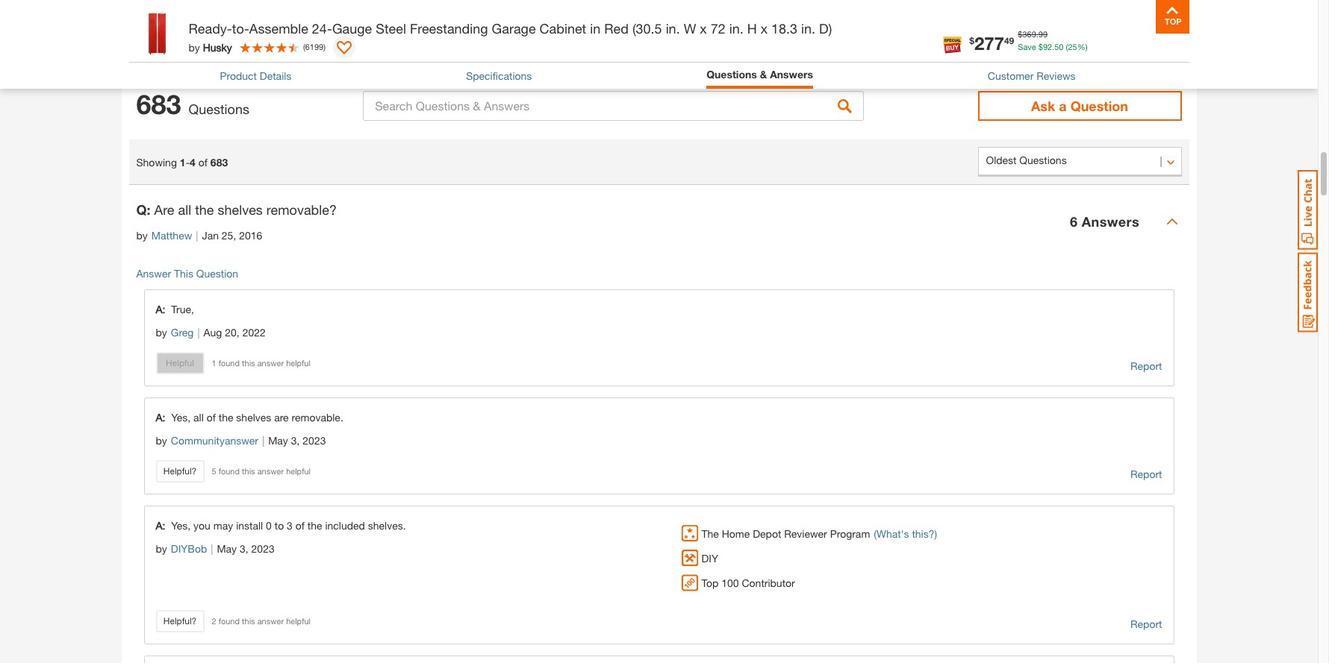 Task type: describe. For each thing, give the bounding box(es) containing it.
to-
[[232, 20, 249, 37]]

2023 for by diybob | may 3, 2023
[[251, 543, 275, 556]]

683 questions
[[136, 88, 249, 120]]

jan
[[202, 229, 219, 242]]

$ for 277
[[969, 35, 974, 46]]

3 report button from the top
[[1131, 617, 1162, 633]]

| for are all the shelves removable?
[[196, 229, 198, 242]]

this for 1
[[242, 359, 255, 368]]

helpful
[[166, 358, 194, 369]]

live chat image
[[1298, 170, 1318, 250]]

2016
[[239, 229, 262, 242]]

freestanding
[[410, 20, 488, 37]]

cabinet
[[540, 20, 586, 37]]

questions & answers 675 questions
[[129, 17, 266, 54]]

%)
[[1077, 41, 1088, 51]]

5
[[212, 467, 216, 477]]

0 vertical spatial shelves
[[218, 202, 263, 218]]

true,
[[171, 303, 194, 316]]

are
[[274, 412, 289, 424]]

install
[[236, 520, 263, 533]]

| for yes, all of the shelves are removable.
[[262, 435, 264, 448]]

answer for 2 found this answer helpful
[[257, 617, 284, 627]]

by left the husky
[[189, 41, 200, 53]]

display image
[[337, 41, 352, 56]]

h
[[747, 20, 757, 37]]

1 found this answer helpful
[[212, 359, 311, 368]]

2 in. from the left
[[729, 20, 743, 37]]

by for are all the shelves removable?
[[136, 229, 148, 242]]

by for true,
[[156, 327, 167, 339]]

this
[[174, 268, 193, 280]]

questions up 675
[[129, 17, 194, 33]]

red
[[604, 20, 629, 37]]

0
[[266, 520, 272, 533]]

removable?
[[266, 202, 337, 218]]

by matthew | jan 25, 2016
[[136, 229, 262, 242]]

are
[[154, 202, 174, 218]]

shelves.
[[368, 520, 406, 533]]

yes, for yes, you may install 0 to 3 of the included shelves.
[[171, 520, 191, 533]]

matthew
[[151, 229, 192, 242]]

)
[[323, 42, 326, 51]]

1 vertical spatial the
[[219, 412, 233, 424]]

found for 5
[[219, 467, 240, 477]]

2023 for by communityanswer | may 3, 2023
[[303, 435, 326, 448]]

& for questions & answers 675 questions
[[197, 17, 207, 33]]

2
[[212, 617, 216, 627]]

the home depot reviewer program (what's this?)
[[702, 528, 937, 540]]

feedback link image
[[1298, 252, 1318, 333]]

20,
[[225, 327, 240, 339]]

helpful? button for 2
[[156, 611, 204, 633]]

depot
[[753, 528, 781, 540]]

greg button
[[171, 325, 194, 341]]

| for true,
[[197, 327, 200, 339]]

answers for questions & answers 675 questions
[[210, 17, 266, 33]]

a: for a: yes, you may install 0 to 3 of the included shelves.
[[156, 520, 165, 533]]

husky
[[203, 41, 232, 53]]

5 found this answer helpful
[[212, 467, 311, 477]]

all for of
[[193, 412, 204, 424]]

answers for questions & answers
[[770, 68, 813, 81]]

-
[[186, 156, 190, 169]]

top 100 contributor button
[[681, 575, 795, 592]]

report for 2023
[[1131, 468, 1162, 481]]

showing 1 - 4 of 683
[[136, 156, 228, 169]]

0 horizontal spatial 683
[[136, 88, 181, 120]]

24-
[[312, 20, 332, 37]]

questions right 675
[[149, 41, 196, 54]]

found for 1
[[219, 359, 240, 368]]

helpful for 1 found this answer helpful
[[286, 359, 311, 368]]

gauge
[[332, 20, 372, 37]]

3 in. from the left
[[801, 20, 815, 37]]

a
[[1059, 98, 1067, 114]]

w
[[684, 20, 696, 37]]

a: true,
[[156, 303, 194, 316]]

2 ( from the left
[[303, 42, 305, 51]]

a: for a: true,
[[156, 303, 165, 316]]

369
[[1023, 29, 1036, 39]]

$ 277 49
[[969, 32, 1014, 53]]

helpful? button for 5
[[156, 461, 204, 483]]

d)
[[819, 20, 832, 37]]

diybob
[[171, 543, 207, 556]]

2 horizontal spatial $
[[1039, 41, 1043, 51]]

the
[[702, 528, 719, 540]]

details
[[260, 69, 291, 82]]

customer reviews
[[988, 69, 1076, 82]]

(30.5
[[632, 20, 662, 37]]

277
[[974, 32, 1004, 53]]

question for ask a question
[[1071, 98, 1128, 114]]

q:
[[136, 202, 150, 218]]

product details
[[220, 69, 291, 82]]

by for yes, you may install 0 to 3 of the included shelves.
[[156, 543, 167, 556]]

50
[[1055, 41, 1064, 51]]

( inside $ 369 . 99 save $ 92 . 50 ( 25 %)
[[1066, 41, 1068, 51]]

3
[[287, 520, 293, 533]]

in
[[590, 20, 601, 37]]

ask a question
[[1031, 98, 1128, 114]]

0 vertical spatial of
[[198, 156, 208, 169]]

steel
[[376, 20, 406, 37]]

aug
[[203, 327, 222, 339]]

top button
[[1156, 0, 1189, 34]]

you
[[193, 520, 210, 533]]

diy
[[702, 552, 718, 565]]

report button for aug 20, 2022
[[1131, 359, 1162, 375]]

18.3
[[771, 20, 798, 37]]

this for 5
[[242, 467, 255, 477]]

25,
[[222, 229, 236, 242]]

2022
[[242, 327, 266, 339]]

Search Questions & Answers text field
[[363, 91, 864, 121]]

reviewer
[[784, 528, 827, 540]]

all for the
[[178, 202, 191, 218]]

reviews
[[1037, 69, 1076, 82]]

greg
[[171, 327, 194, 339]]

(what's
[[874, 528, 909, 540]]

72
[[711, 20, 726, 37]]

diybob button
[[171, 542, 207, 558]]

3, for are
[[291, 435, 300, 448]]

answer for 1 found this answer helpful
[[257, 359, 284, 368]]

report for 2022
[[1131, 360, 1162, 373]]

49
[[1004, 35, 1014, 46]]

a: for a: yes, all of the shelves are removable.
[[156, 412, 165, 424]]

2 found this answer helpful
[[212, 617, 311, 627]]

yes, for yes, all of the shelves are removable.
[[171, 412, 191, 424]]

questions inside 683 questions
[[189, 101, 249, 117]]

helpful for 2 found this answer helpful
[[286, 617, 311, 627]]

may for diybob
[[217, 543, 237, 556]]

helpful? for 2
[[163, 616, 197, 627]]

this?)
[[912, 528, 937, 540]]

product
[[220, 69, 257, 82]]

| for yes, you may install 0 to 3 of the included shelves.
[[211, 543, 213, 556]]

garage
[[492, 20, 536, 37]]



Task type: locate. For each thing, give the bounding box(es) containing it.
the
[[195, 202, 214, 218], [219, 412, 233, 424], [308, 520, 322, 533]]

questions & answers
[[707, 68, 813, 81]]

2 answer from the top
[[257, 467, 284, 477]]

answer this question link
[[136, 268, 238, 280]]

1 this from the top
[[242, 359, 255, 368]]

1 answer from the top
[[257, 359, 284, 368]]

question for answer this question
[[196, 268, 238, 280]]

0 vertical spatial all
[[178, 202, 191, 218]]

answer for 5 found this answer helpful
[[257, 467, 284, 477]]

by for yes, all of the shelves are removable.
[[156, 435, 167, 448]]

1 yes, from the top
[[171, 412, 191, 424]]

2023 down removable.
[[303, 435, 326, 448]]

answers right 6
[[1082, 213, 1139, 230]]

& inside questions & answers 675 questions
[[197, 17, 207, 33]]

1 horizontal spatial (
[[1066, 41, 1068, 51]]

6 answers
[[1070, 213, 1139, 230]]

shelves
[[218, 202, 263, 218], [236, 412, 271, 424]]

0 vertical spatial answers
[[210, 17, 266, 33]]

1 vertical spatial 2023
[[251, 543, 275, 556]]

2 vertical spatial a:
[[156, 520, 165, 533]]

1 vertical spatial &
[[760, 68, 767, 81]]

1 horizontal spatial .
[[1052, 41, 1055, 51]]

.
[[1036, 29, 1039, 39], [1052, 41, 1055, 51]]

0 vertical spatial yes,
[[171, 412, 191, 424]]

1 a: from the top
[[156, 303, 165, 316]]

1 report button from the top
[[1131, 359, 1162, 375]]

0 horizontal spatial question
[[196, 268, 238, 280]]

$ for 369
[[1018, 29, 1023, 39]]

in. left w
[[666, 20, 680, 37]]

&
[[197, 17, 207, 33], [760, 68, 767, 81]]

report button for may 3, 2023
[[1131, 467, 1162, 483]]

a: yes, you may install 0 to 3 of the included shelves.
[[156, 520, 406, 533]]

ready-
[[189, 20, 232, 37]]

the up by matthew | jan 25, 2016
[[195, 202, 214, 218]]

helpful?
[[163, 466, 197, 477], [163, 616, 197, 627]]

3 report from the top
[[1131, 619, 1162, 631]]

of right "4"
[[198, 156, 208, 169]]

a: left you
[[156, 520, 165, 533]]

this down the 'by communityanswer | may 3, 2023'
[[242, 467, 255, 477]]

1 down aug
[[212, 359, 216, 368]]

1 horizontal spatial all
[[193, 412, 204, 424]]

1 vertical spatial shelves
[[236, 412, 271, 424]]

top 100 contributor
[[702, 577, 795, 590]]

all right the are
[[178, 202, 191, 218]]

0 horizontal spatial $
[[969, 35, 974, 46]]

1 vertical spatial of
[[207, 412, 216, 424]]

25
[[1068, 41, 1077, 51]]

$ right 49
[[1018, 29, 1023, 39]]

a: yes, all of the shelves are removable.
[[156, 412, 343, 424]]

0 vertical spatial &
[[197, 17, 207, 33]]

yes, up communityanswer
[[171, 412, 191, 424]]

answers up the husky
[[210, 17, 266, 33]]

3, down removable.
[[291, 435, 300, 448]]

1 vertical spatial yes,
[[171, 520, 191, 533]]

answer down 2022
[[257, 359, 284, 368]]

1 left "4"
[[180, 156, 186, 169]]

1 vertical spatial helpful? button
[[156, 611, 204, 633]]

| down a: yes, all of the shelves are removable. in the left of the page
[[262, 435, 264, 448]]

questions & answers button
[[707, 66, 813, 85], [707, 66, 813, 82]]

ready-to-assemble 24-gauge steel freestanding garage cabinet in red (30.5 in. w x 72 in. h x 18.3 in. d)
[[189, 20, 832, 37]]

3 helpful from the top
[[286, 617, 311, 627]]

to
[[275, 520, 284, 533]]

0 vertical spatial report
[[1131, 360, 1162, 373]]

this right 2
[[242, 617, 255, 627]]

1 horizontal spatial the
[[219, 412, 233, 424]]

by left communityanswer
[[156, 435, 167, 448]]

x right w
[[700, 20, 707, 37]]

1 horizontal spatial $
[[1018, 29, 1023, 39]]

2 yes, from the top
[[171, 520, 191, 533]]

may
[[213, 520, 233, 533]]

1 vertical spatial answers
[[770, 68, 813, 81]]

by communityanswer | may 3, 2023
[[156, 435, 326, 448]]

3 a: from the top
[[156, 520, 165, 533]]

1 helpful? from the top
[[163, 466, 197, 477]]

1 horizontal spatial in.
[[729, 20, 743, 37]]

answers inside questions & answers 675 questions
[[210, 17, 266, 33]]

caret image
[[1166, 216, 1178, 228]]

may down are
[[268, 435, 288, 448]]

the up communityanswer
[[219, 412, 233, 424]]

matthew button
[[151, 228, 192, 244]]

1 vertical spatial 3,
[[240, 543, 248, 556]]

by left greg
[[156, 327, 167, 339]]

2 helpful? button from the top
[[156, 611, 204, 633]]

question inside button
[[1071, 98, 1128, 114]]

2 horizontal spatial in.
[[801, 20, 815, 37]]

0 vertical spatial found
[[219, 359, 240, 368]]

3 answer from the top
[[257, 617, 284, 627]]

0 vertical spatial helpful?
[[163, 466, 197, 477]]

in. left h
[[729, 20, 743, 37]]

1 vertical spatial report
[[1131, 468, 1162, 481]]

2 vertical spatial report
[[1131, 619, 1162, 631]]

1 vertical spatial answer
[[257, 467, 284, 477]]

communityanswer button
[[171, 433, 258, 450]]

yes,
[[171, 412, 191, 424], [171, 520, 191, 533]]

0 vertical spatial helpful
[[286, 359, 311, 368]]

by down q:
[[136, 229, 148, 242]]

ask a question button
[[978, 91, 1182, 121]]

may
[[268, 435, 288, 448], [217, 543, 237, 556]]

$ inside the $ 277 49
[[969, 35, 974, 46]]

99
[[1039, 29, 1048, 39]]

questions
[[129, 17, 194, 33], [149, 41, 196, 54], [707, 68, 757, 81], [189, 101, 249, 117]]

0 vertical spatial the
[[195, 202, 214, 218]]

1 helpful from the top
[[286, 359, 311, 368]]

found right 2
[[219, 617, 240, 627]]

1 vertical spatial question
[[196, 268, 238, 280]]

0 horizontal spatial all
[[178, 202, 191, 218]]

top
[[702, 577, 719, 590]]

0 vertical spatial report button
[[1131, 359, 1162, 375]]

found for 2
[[219, 617, 240, 627]]

0 horizontal spatial answers
[[210, 17, 266, 33]]

question right a
[[1071, 98, 1128, 114]]

3, for to
[[240, 543, 248, 556]]

0 vertical spatial this
[[242, 359, 255, 368]]

contributor
[[742, 577, 795, 590]]

customer
[[988, 69, 1034, 82]]

$ left 49
[[969, 35, 974, 46]]

found down 20,
[[219, 359, 240, 368]]

0 horizontal spatial may
[[217, 543, 237, 556]]

1 vertical spatial this
[[242, 467, 255, 477]]

helpful? for 5
[[163, 466, 197, 477]]

0 vertical spatial helpful? button
[[156, 461, 204, 483]]

specifications button
[[466, 68, 532, 84], [466, 68, 532, 84]]

showing
[[136, 156, 177, 169]]

a: left true,
[[156, 303, 165, 316]]

3 found from the top
[[219, 617, 240, 627]]

1 vertical spatial helpful?
[[163, 616, 197, 627]]

92
[[1043, 41, 1052, 51]]

may down 'may'
[[217, 543, 237, 556]]

2 horizontal spatial answers
[[1082, 213, 1139, 230]]

included
[[325, 520, 365, 533]]

the right 3
[[308, 520, 322, 533]]

1 vertical spatial a:
[[156, 412, 165, 424]]

0 vertical spatial 2023
[[303, 435, 326, 448]]

2 vertical spatial helpful
[[286, 617, 311, 627]]

1 horizontal spatial answers
[[770, 68, 813, 81]]

|
[[196, 229, 198, 242], [197, 327, 200, 339], [262, 435, 264, 448], [211, 543, 213, 556]]

by husky
[[189, 41, 232, 53]]

0 horizontal spatial &
[[197, 17, 207, 33]]

2 vertical spatial found
[[219, 617, 240, 627]]

2 helpful from the top
[[286, 467, 311, 477]]

answers down the 18.3
[[770, 68, 813, 81]]

answers
[[210, 17, 266, 33], [770, 68, 813, 81], [1082, 213, 1139, 230]]

0 horizontal spatial 2023
[[251, 543, 275, 556]]

helpful? button left 2
[[156, 611, 204, 633]]

0 horizontal spatial 1
[[180, 156, 186, 169]]

save
[[1018, 41, 1036, 51]]

this down 2022
[[242, 359, 255, 368]]

0 vertical spatial 1
[[180, 156, 186, 169]]

6199
[[305, 42, 323, 51]]

by diybob | may 3, 2023
[[156, 543, 275, 556]]

home
[[722, 528, 750, 540]]

helpful? button
[[156, 461, 204, 483], [156, 611, 204, 633]]

found
[[219, 359, 240, 368], [219, 467, 240, 477], [219, 617, 240, 627]]

1 horizontal spatial question
[[1071, 98, 1128, 114]]

1 vertical spatial 683
[[210, 156, 228, 169]]

1 vertical spatial helpful
[[286, 467, 311, 477]]

$ 369 . 99 save $ 92 . 50 ( 25 %)
[[1018, 29, 1088, 51]]

1 horizontal spatial 1
[[212, 359, 216, 368]]

2 vertical spatial report button
[[1131, 617, 1162, 633]]

0 horizontal spatial .
[[1036, 29, 1039, 39]]

ask
[[1031, 98, 1055, 114]]

x right h
[[761, 20, 768, 37]]

0 horizontal spatial the
[[195, 202, 214, 218]]

2 a: from the top
[[156, 412, 165, 424]]

$ down 99
[[1039, 41, 1043, 51]]

q: are all the shelves removable?
[[136, 202, 337, 218]]

0 horizontal spatial (
[[303, 42, 305, 51]]

| left aug
[[197, 327, 200, 339]]

0 horizontal spatial x
[[700, 20, 707, 37]]

2 vertical spatial the
[[308, 520, 322, 533]]

questions down product
[[189, 101, 249, 117]]

1 x from the left
[[700, 20, 707, 37]]

1 horizontal spatial 683
[[210, 156, 228, 169]]

shelves up 2016
[[218, 202, 263, 218]]

assemble
[[249, 20, 308, 37]]

( left )
[[303, 42, 305, 51]]

0 vertical spatial answer
[[257, 359, 284, 368]]

1 report from the top
[[1131, 360, 1162, 373]]

0 vertical spatial question
[[1071, 98, 1128, 114]]

0 vertical spatial 3,
[[291, 435, 300, 448]]

specifications
[[466, 69, 532, 82]]

this for 2
[[242, 617, 255, 627]]

customer reviews button
[[988, 68, 1076, 84], [988, 68, 1076, 84]]

helpful button
[[156, 353, 204, 375]]

1
[[180, 156, 186, 169], [212, 359, 216, 368]]

2 report from the top
[[1131, 468, 1162, 481]]

4
[[190, 156, 196, 169]]

1 found from the top
[[219, 359, 240, 368]]

1 horizontal spatial &
[[760, 68, 767, 81]]

0 vertical spatial may
[[268, 435, 288, 448]]

(what's this?) link
[[874, 526, 937, 543]]

1 vertical spatial all
[[193, 412, 204, 424]]

answer down the 'by communityanswer | may 3, 2023'
[[257, 467, 284, 477]]

1 horizontal spatial 2023
[[303, 435, 326, 448]]

communityanswer
[[171, 435, 258, 448]]

shelves up the 'by communityanswer | may 3, 2023'
[[236, 412, 271, 424]]

0 horizontal spatial in.
[[666, 20, 680, 37]]

1 horizontal spatial may
[[268, 435, 288, 448]]

removable.
[[292, 412, 343, 424]]

( right 50
[[1066, 41, 1068, 51]]

yes, left you
[[171, 520, 191, 533]]

683 right "4"
[[210, 156, 228, 169]]

2 horizontal spatial the
[[308, 520, 322, 533]]

by left diybob
[[156, 543, 167, 556]]

helpful? button left 5
[[156, 461, 204, 483]]

product image image
[[133, 7, 181, 56]]

2023 down 0
[[251, 543, 275, 556]]

program
[[830, 528, 870, 540]]

0 vertical spatial a:
[[156, 303, 165, 316]]

of up communityanswer
[[207, 412, 216, 424]]

1 horizontal spatial x
[[761, 20, 768, 37]]

2 vertical spatial this
[[242, 617, 255, 627]]

2 report button from the top
[[1131, 467, 1162, 483]]

helpful for 5 found this answer helpful
[[286, 467, 311, 477]]

2 vertical spatial answers
[[1082, 213, 1139, 230]]

a: down helpful button in the left bottom of the page
[[156, 412, 165, 424]]

2 x from the left
[[761, 20, 768, 37]]

1 vertical spatial 1
[[212, 359, 216, 368]]

1 vertical spatial found
[[219, 467, 240, 477]]

answer
[[136, 268, 171, 280]]

1 ( from the left
[[1066, 41, 1068, 51]]

2 vertical spatial of
[[296, 520, 305, 533]]

all up communityanswer
[[193, 412, 204, 424]]

| right diybob
[[211, 543, 213, 556]]

helpful? left 5
[[163, 466, 197, 477]]

1 vertical spatial report button
[[1131, 467, 1162, 483]]

| left "jan" at the top left
[[196, 229, 198, 242]]

answer right 2
[[257, 617, 284, 627]]

3,
[[291, 435, 300, 448], [240, 543, 248, 556]]

0 vertical spatial 683
[[136, 88, 181, 120]]

2 found from the top
[[219, 467, 240, 477]]

0 vertical spatial .
[[1036, 29, 1039, 39]]

1 horizontal spatial 3,
[[291, 435, 300, 448]]

diy button
[[681, 551, 718, 568]]

6
[[1070, 213, 1078, 230]]

3, down install
[[240, 543, 248, 556]]

$
[[1018, 29, 1023, 39], [969, 35, 974, 46], [1039, 41, 1043, 51]]

2 helpful? from the top
[[163, 616, 197, 627]]

questions down the 72
[[707, 68, 757, 81]]

1 in. from the left
[[666, 20, 680, 37]]

& for questions & answers
[[760, 68, 767, 81]]

question
[[1071, 98, 1128, 114], [196, 268, 238, 280]]

100
[[721, 577, 739, 590]]

675
[[129, 41, 146, 54]]

0 horizontal spatial 3,
[[240, 543, 248, 556]]

question right this
[[196, 268, 238, 280]]

1 helpful? button from the top
[[156, 461, 204, 483]]

helpful
[[286, 359, 311, 368], [286, 467, 311, 477], [286, 617, 311, 627]]

3 this from the top
[[242, 617, 255, 627]]

1 vertical spatial may
[[217, 543, 237, 556]]

found right 5
[[219, 467, 240, 477]]

1 vertical spatial .
[[1052, 41, 1055, 51]]

683 up showing
[[136, 88, 181, 120]]

may for communityanswer
[[268, 435, 288, 448]]

of right 3
[[296, 520, 305, 533]]

2 vertical spatial answer
[[257, 617, 284, 627]]

2 this from the top
[[242, 467, 255, 477]]

2023
[[303, 435, 326, 448], [251, 543, 275, 556]]

in. left d)
[[801, 20, 815, 37]]

helpful? left 2
[[163, 616, 197, 627]]



Task type: vqa. For each thing, say whether or not it's contained in the screenshot.
'Halloween Animatronics' link
no



